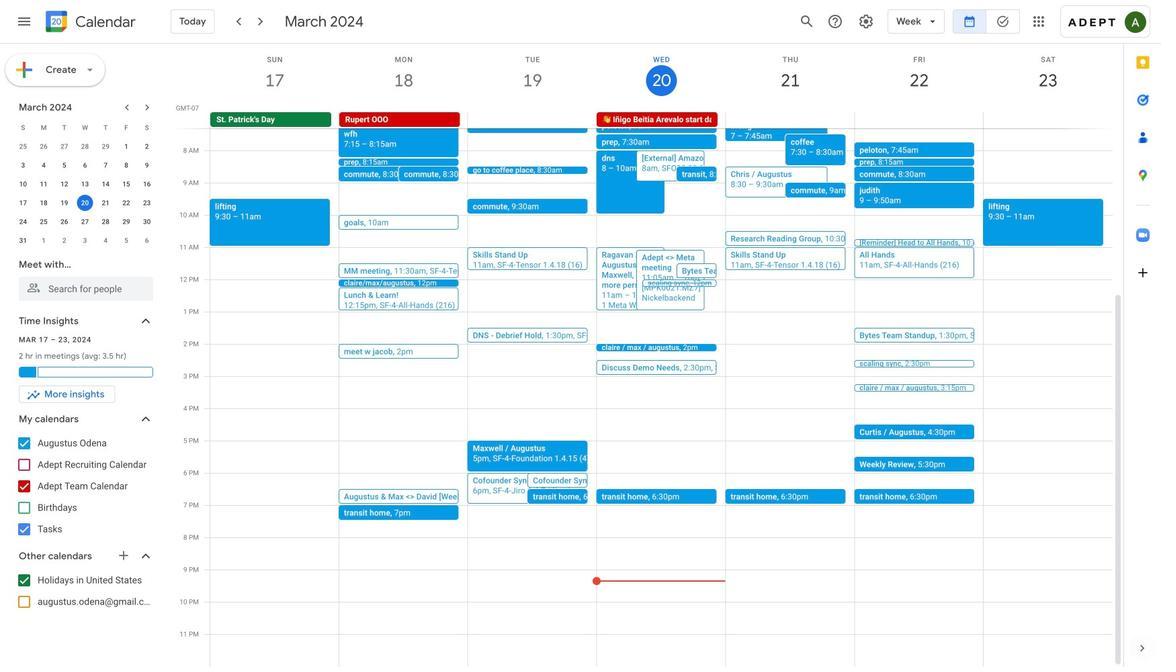 Task type: locate. For each thing, give the bounding box(es) containing it.
1 element
[[118, 138, 134, 155]]

calendar element
[[43, 8, 136, 38]]

heading
[[73, 14, 136, 30]]

17 element
[[15, 195, 31, 211]]

31 element
[[15, 233, 31, 249]]

7 element
[[98, 157, 114, 173]]

grid
[[172, 44, 1124, 668]]

19 element
[[56, 195, 72, 211]]

11 element
[[36, 176, 52, 192]]

tab list
[[1125, 44, 1162, 630]]

cell
[[468, 112, 597, 128], [726, 112, 855, 128], [855, 112, 984, 128], [984, 112, 1113, 128], [75, 194, 95, 212]]

6 element
[[77, 157, 93, 173]]

february 27 element
[[56, 138, 72, 155]]

29 element
[[118, 214, 134, 230]]

february 26 element
[[36, 138, 52, 155]]

None search field
[[0, 253, 167, 301]]

settings menu image
[[859, 13, 875, 30]]

9 element
[[139, 157, 155, 173]]

20, today element
[[77, 195, 93, 211]]

4 element
[[36, 157, 52, 173]]

april 6 element
[[139, 233, 155, 249]]

april 5 element
[[118, 233, 134, 249]]

row group
[[13, 137, 157, 250]]

12 element
[[56, 176, 72, 192]]

3 element
[[15, 157, 31, 173]]

my calendars list
[[3, 433, 167, 541]]

february 29 element
[[98, 138, 114, 155]]

23 element
[[139, 195, 155, 211]]

add other calendars image
[[117, 549, 130, 563]]

other calendars list
[[3, 570, 167, 613]]

heading inside calendar element
[[73, 14, 136, 30]]

row
[[204, 88, 1124, 120], [204, 112, 1124, 128], [13, 118, 157, 137], [13, 137, 157, 156], [13, 156, 157, 175], [13, 175, 157, 194], [13, 194, 157, 212], [13, 212, 157, 231], [13, 231, 157, 250]]

16 element
[[139, 176, 155, 192]]

april 4 element
[[98, 233, 114, 249]]



Task type: vqa. For each thing, say whether or not it's contained in the screenshot.
'–' in (NO TITLE) 4 – 5PM
no



Task type: describe. For each thing, give the bounding box(es) containing it.
2 element
[[139, 138, 155, 155]]

february 25 element
[[15, 138, 31, 155]]

22 element
[[118, 195, 134, 211]]

26 element
[[56, 214, 72, 230]]

10 element
[[15, 176, 31, 192]]

february 28 element
[[77, 138, 93, 155]]

april 3 element
[[77, 233, 93, 249]]

27 element
[[77, 214, 93, 230]]

main drawer image
[[16, 13, 32, 30]]

Search for people to meet text field
[[27, 277, 145, 301]]

march 2024 grid
[[13, 118, 157, 250]]

april 1 element
[[36, 233, 52, 249]]

14 element
[[98, 176, 114, 192]]

21 element
[[98, 195, 114, 211]]

30 element
[[139, 214, 155, 230]]

15 element
[[118, 176, 134, 192]]

cell inside march 2024 grid
[[75, 194, 95, 212]]

28 element
[[98, 214, 114, 230]]

13 element
[[77, 176, 93, 192]]

8 element
[[118, 157, 134, 173]]

5 element
[[56, 157, 72, 173]]

24 element
[[15, 214, 31, 230]]

25 element
[[36, 214, 52, 230]]

april 2 element
[[56, 233, 72, 249]]

18 element
[[36, 195, 52, 211]]



